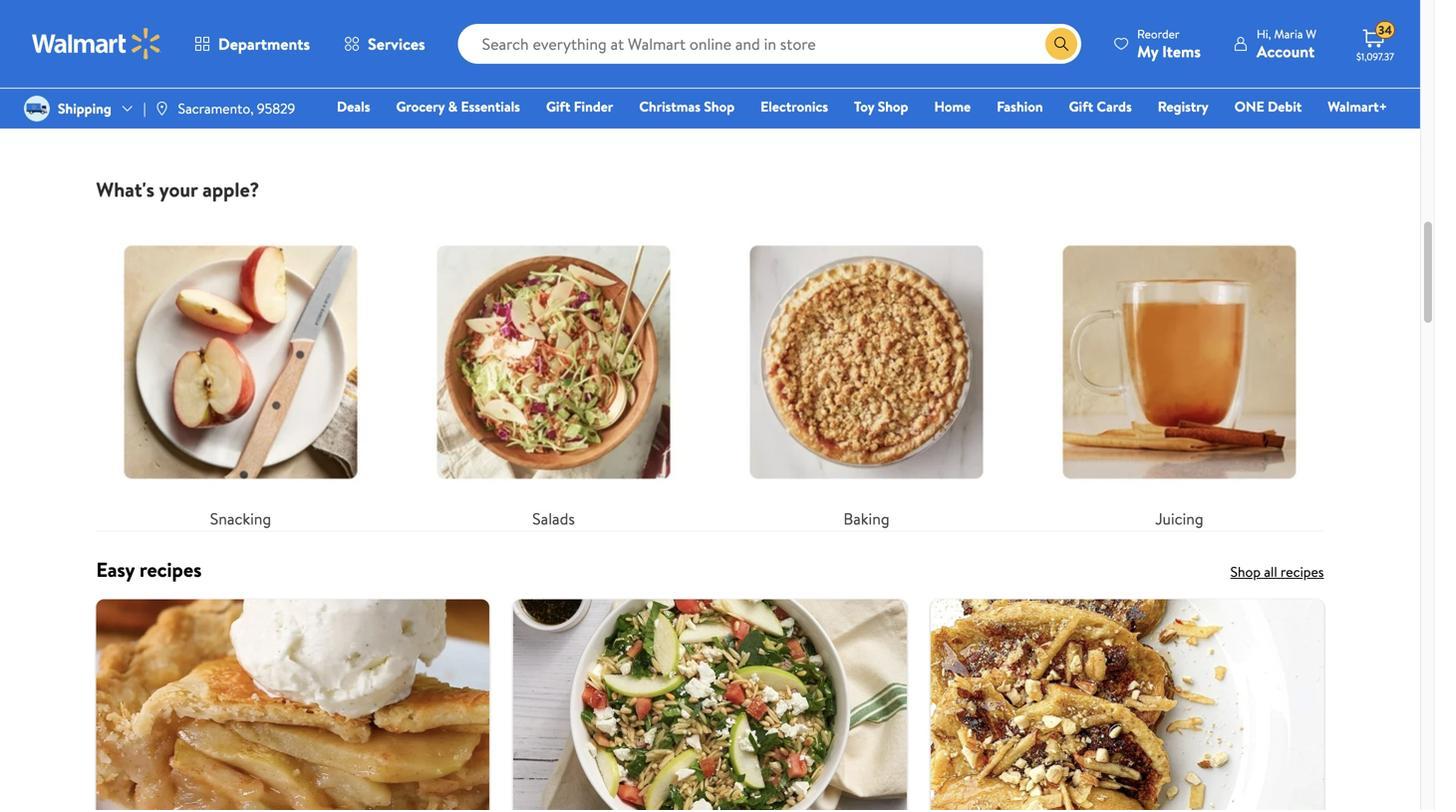 Task type: describe. For each thing, give the bounding box(es) containing it.
christmas shop
[[639, 97, 735, 116]]

honeycrisp inside $2.06 $1.97/lb fresh honeycrisp apple, each
[[820, 33, 899, 55]]

gift cards link
[[1061, 96, 1141, 117]]

reorder
[[1138, 25, 1180, 42]]

95829
[[257, 99, 295, 118]]

fashion link
[[988, 96, 1053, 117]]

|
[[143, 99, 146, 118]]

Walmart Site-Wide search field
[[458, 24, 1082, 64]]

each
[[827, 55, 860, 77]]

electronics link
[[752, 96, 838, 117]]

toy
[[855, 97, 875, 116]]

hi, maria w account
[[1257, 25, 1317, 62]]

home
[[935, 97, 971, 116]]

grocery & essentials link
[[387, 96, 529, 117]]

$1.82/lb fresh honeycrisp apples, 3 lb bag
[[1030, 11, 1150, 77]]

services button
[[327, 20, 442, 68]]

shop for christmas shop
[[704, 97, 735, 116]]

gift cards
[[1069, 97, 1132, 116]]

3 list item from the left
[[919, 600, 1337, 811]]

christmas
[[639, 97, 701, 116]]

toy shop
[[855, 97, 909, 116]]

debit
[[1268, 97, 1303, 116]]

one
[[1235, 97, 1265, 116]]

registry link
[[1149, 96, 1218, 117]]

gift finder
[[546, 97, 614, 116]]

baking
[[844, 508, 890, 530]]

departments
[[218, 33, 310, 55]]

apples of the month image
[[96, 0, 710, 128]]

salads
[[533, 508, 575, 530]]

maria
[[1275, 25, 1304, 42]]

bag
[[1113, 55, 1139, 77]]

essentials
[[461, 97, 520, 116]]

fashion
[[997, 97, 1044, 116]]

christmas shop link
[[631, 96, 744, 117]]

items
[[1163, 40, 1201, 62]]

list containing snacking
[[84, 202, 1337, 531]]

w
[[1307, 25, 1317, 42]]

shop all recipes link
[[1231, 563, 1325, 582]]

juicing link
[[1036, 218, 1325, 531]]

3
[[1084, 55, 1093, 77]]

one debit
[[1235, 97, 1303, 116]]

my
[[1138, 40, 1159, 62]]

$1.82/lb
[[1030, 11, 1076, 30]]

reorder my items
[[1138, 25, 1201, 62]]

easy recipes
[[96, 556, 202, 584]]

fresh inside $2.06 $1.97/lb fresh honeycrisp apple, each
[[779, 33, 816, 55]]

your
[[159, 176, 198, 204]]

product group containing fresh honeycrisp apples, 3 lb bag
[[1030, 0, 1183, 145]]

account
[[1257, 40, 1315, 62]]

finder
[[574, 97, 614, 116]]

apple,
[[779, 55, 823, 77]]

hi,
[[1257, 25, 1272, 42]]

2 list from the top
[[84, 600, 1337, 811]]

shipping
[[58, 99, 111, 118]]

all
[[1265, 563, 1278, 582]]

shop for toy shop
[[878, 97, 909, 116]]

$2.06 $1.97/lb fresh honeycrisp apple, each
[[779, 11, 899, 77]]

toy shop link
[[846, 96, 918, 117]]

honeycrisp inside $1.82/lb fresh honeycrisp apples, 3 lb bag
[[1071, 33, 1150, 55]]

walmart image
[[32, 28, 162, 60]]

apple?
[[203, 176, 260, 204]]

deals
[[337, 97, 370, 116]]

salads link
[[409, 218, 698, 531]]

home link
[[926, 96, 980, 117]]

740
[[1094, 85, 1113, 102]]

cards
[[1097, 97, 1132, 116]]



Task type: vqa. For each thing, say whether or not it's contained in the screenshot.
Sponsored
no



Task type: locate. For each thing, give the bounding box(es) containing it.
2 product group from the left
[[1030, 0, 1183, 145]]

1 horizontal spatial gift
[[1069, 97, 1094, 116]]

0 horizontal spatial recipes
[[140, 556, 202, 584]]

recipes right the easy
[[140, 556, 202, 584]]

shop right christmas
[[704, 97, 735, 116]]

honeycrisp
[[820, 33, 899, 55], [1071, 33, 1150, 55]]

fresh inside $1.82/lb fresh honeycrisp apples, 3 lb bag
[[1030, 33, 1068, 55]]

Search search field
[[458, 24, 1082, 64]]

 image
[[24, 96, 50, 122], [154, 101, 170, 117]]

1 horizontal spatial product group
[[1030, 0, 1183, 145]]

walmart+
[[1329, 97, 1388, 116]]

1 horizontal spatial fresh
[[1030, 33, 1068, 55]]

departments button
[[177, 20, 327, 68]]

juicing
[[1156, 508, 1204, 530]]

1 horizontal spatial honeycrisp
[[1071, 33, 1150, 55]]

list item
[[84, 600, 502, 811], [502, 600, 919, 811], [919, 600, 1337, 811]]

fresh down $1.82/lb
[[1030, 33, 1068, 55]]

sacramento, 95829
[[178, 99, 295, 118]]

one debit link
[[1226, 96, 1312, 117]]

recipes
[[140, 556, 202, 584], [1281, 563, 1325, 582]]

shop right toy
[[878, 97, 909, 116]]

gift finder link
[[537, 96, 623, 117]]

lb
[[1097, 55, 1109, 77]]

snacking
[[210, 508, 271, 530]]

0 vertical spatial list
[[84, 202, 1337, 531]]

shop all recipes
[[1231, 563, 1325, 582]]

 image right | at the left of page
[[154, 101, 170, 117]]

0 horizontal spatial shop
[[704, 97, 735, 116]]

product group containing fresh honeycrisp apple, each
[[779, 0, 931, 145]]

1 product group from the left
[[779, 0, 931, 145]]

$1.97/lb
[[816, 11, 860, 30]]

grocery & essentials
[[396, 97, 520, 116]]

1 horizontal spatial shop
[[878, 97, 909, 116]]

0 horizontal spatial honeycrisp
[[820, 33, 899, 55]]

 image left shipping
[[24, 96, 50, 122]]

&
[[448, 97, 458, 116]]

gift for gift cards
[[1069, 97, 1094, 116]]

search icon image
[[1054, 36, 1070, 52]]

grocery
[[396, 97, 445, 116]]

electronics
[[761, 97, 829, 116]]

deals link
[[328, 96, 379, 117]]

1 vertical spatial list
[[84, 600, 1337, 811]]

product group
[[779, 0, 931, 145], [1030, 0, 1183, 145]]

0 horizontal spatial fresh
[[779, 33, 816, 55]]

what's
[[96, 176, 155, 204]]

fresh down $2.06
[[779, 33, 816, 55]]

services
[[368, 33, 425, 55]]

1 list from the top
[[84, 202, 1337, 531]]

2 fresh from the left
[[1030, 33, 1068, 55]]

what's your apple?
[[96, 176, 260, 204]]

1 gift from the left
[[546, 97, 571, 116]]

2 honeycrisp from the left
[[1071, 33, 1150, 55]]

1 horizontal spatial recipes
[[1281, 563, 1325, 582]]

1 fresh from the left
[[779, 33, 816, 55]]

list
[[84, 202, 1337, 531], [84, 600, 1337, 811]]

2 list item from the left
[[502, 600, 919, 811]]

gift left cards
[[1069, 97, 1094, 116]]

fresh
[[779, 33, 816, 55], [1030, 33, 1068, 55]]

1039
[[842, 85, 866, 102]]

1 honeycrisp from the left
[[820, 33, 899, 55]]

walmart+ link
[[1320, 96, 1397, 117]]

0 horizontal spatial product group
[[779, 0, 931, 145]]

 image for shipping
[[24, 96, 50, 122]]

registry
[[1158, 97, 1209, 116]]

shop
[[704, 97, 735, 116], [878, 97, 909, 116], [1231, 563, 1261, 582]]

baking link
[[722, 218, 1012, 531]]

34
[[1379, 22, 1393, 39]]

apples,
[[1030, 55, 1080, 77]]

shop left all
[[1231, 563, 1261, 582]]

gift left finder
[[546, 97, 571, 116]]

sacramento,
[[178, 99, 254, 118]]

gift for gift finder
[[546, 97, 571, 116]]

1 horizontal spatial  image
[[154, 101, 170, 117]]

$1,097.37
[[1357, 50, 1395, 63]]

0 horizontal spatial  image
[[24, 96, 50, 122]]

2 horizontal spatial shop
[[1231, 563, 1261, 582]]

0 horizontal spatial gift
[[546, 97, 571, 116]]

easy
[[96, 556, 135, 584]]

snacking link
[[96, 218, 385, 531]]

$2.06
[[779, 11, 812, 30]]

2 gift from the left
[[1069, 97, 1094, 116]]

gift
[[546, 97, 571, 116], [1069, 97, 1094, 116]]

1 list item from the left
[[84, 600, 502, 811]]

 image for sacramento, 95829
[[154, 101, 170, 117]]

recipes right all
[[1281, 563, 1325, 582]]



